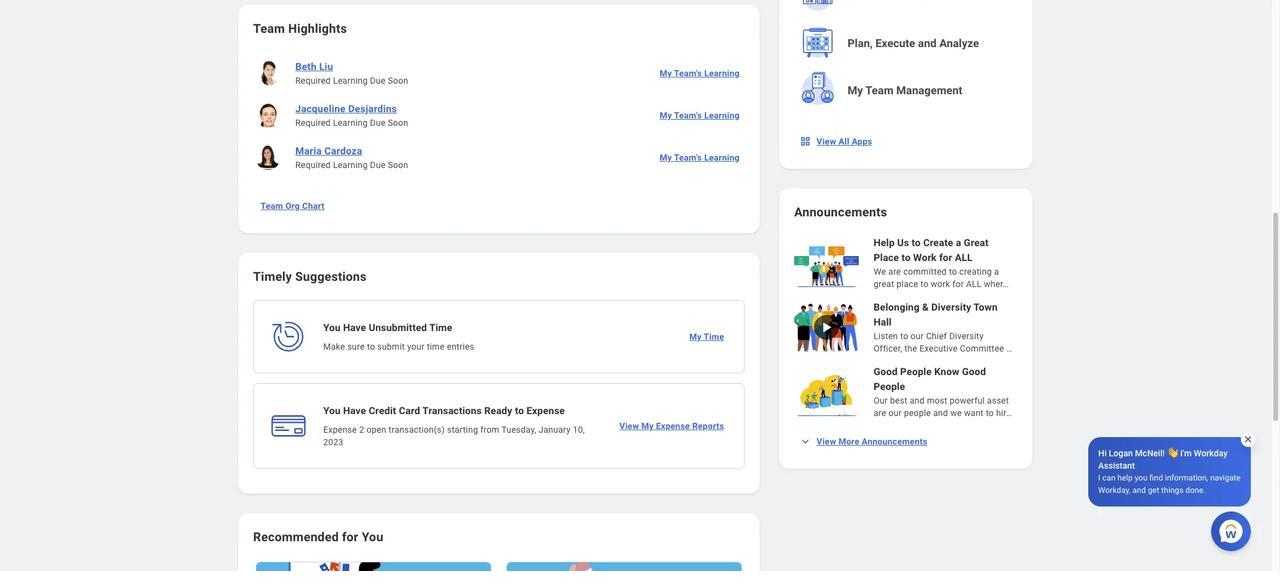 Task type: locate. For each thing, give the bounding box(es) containing it.
2 vertical spatial team
[[261, 201, 283, 211]]

&
[[923, 302, 929, 314]]

required
[[296, 76, 331, 86], [296, 118, 331, 128], [296, 160, 331, 170]]

required inside "beth liu required learning due soon"
[[296, 76, 331, 86]]

creating
[[960, 267, 993, 277]]

1 vertical spatial team
[[866, 84, 894, 97]]

1 horizontal spatial time
[[704, 332, 725, 342]]

soon for desjardins
[[388, 118, 409, 128]]

required down jacqueline at the left
[[296, 118, 331, 128]]

your
[[407, 342, 425, 352]]

work
[[931, 279, 951, 289]]

2 vertical spatial view
[[817, 437, 837, 447]]

want
[[965, 409, 984, 419]]

credit
[[369, 405, 397, 417]]

3 my team's learning from the top
[[660, 153, 740, 163]]

to up the
[[901, 332, 909, 342]]

2 vertical spatial required
[[296, 160, 331, 170]]

1 horizontal spatial expense
[[527, 405, 565, 417]]

1 team's from the top
[[674, 68, 702, 78]]

liu
[[319, 61, 333, 73]]

due inside jacqueline desjardins required learning due soon
[[370, 118, 386, 128]]

team inside button
[[261, 201, 283, 211]]

beth liu required learning due soon
[[296, 61, 409, 86]]

1 horizontal spatial good
[[963, 366, 987, 378]]

0 vertical spatial announcements
[[795, 205, 888, 220]]

have up 2
[[343, 405, 366, 417]]

from
[[481, 425, 500, 435]]

tuesday,
[[502, 425, 537, 435]]

help
[[874, 237, 895, 249]]

suggestions
[[295, 269, 367, 284]]

required inside maria cardoza required learning due soon
[[296, 160, 331, 170]]

executive
[[920, 344, 958, 354]]

1 vertical spatial required
[[296, 118, 331, 128]]

0 horizontal spatial are
[[874, 409, 887, 419]]

diversity up committee
[[950, 332, 984, 342]]

2 my team's learning from the top
[[660, 111, 740, 120]]

workday,
[[1099, 486, 1131, 495]]

1 vertical spatial view
[[620, 422, 640, 432]]

2 horizontal spatial for
[[953, 279, 965, 289]]

highlights
[[288, 21, 347, 36]]

plan, execute and analyze button
[[796, 21, 1020, 66]]

learning inside "beth liu required learning due soon"
[[333, 76, 368, 86]]

chart
[[302, 201, 325, 211]]

people down the
[[901, 366, 932, 378]]

all down creating
[[967, 279, 982, 289]]

team highlights
[[253, 21, 347, 36]]

to
[[912, 237, 921, 249], [902, 252, 911, 264], [950, 267, 958, 277], [921, 279, 929, 289], [901, 332, 909, 342], [367, 342, 375, 352], [515, 405, 524, 417], [987, 409, 995, 419]]

and left analyze
[[919, 37, 937, 50]]

workday
[[1195, 449, 1228, 459]]

3 required from the top
[[296, 160, 331, 170]]

help us to create a great place to work for all we are committed to creating a great place to work for all wher …
[[874, 237, 1010, 289]]

announcements up help at the top
[[795, 205, 888, 220]]

open
[[367, 425, 387, 435]]

our inside good people know good people our best and most powerful asset are our people and we want to hir …
[[889, 409, 902, 419]]

… inside belonging & diversity town hall listen to our chief diversity officer, the executive committee …
[[1007, 344, 1013, 354]]

the
[[905, 344, 918, 354]]

place
[[874, 252, 900, 264]]

view inside button
[[817, 137, 837, 147]]

for down create
[[940, 252, 953, 264]]

0 vertical spatial team's
[[674, 68, 702, 78]]

1 vertical spatial are
[[874, 409, 887, 419]]

learning
[[705, 68, 740, 78], [333, 76, 368, 86], [705, 111, 740, 120], [333, 118, 368, 128], [705, 153, 740, 163], [333, 160, 368, 170]]

due inside "beth liu required learning due soon"
[[370, 76, 386, 86]]

ready
[[485, 405, 513, 417]]

and up "people"
[[910, 396, 925, 406]]

due
[[370, 76, 386, 86], [370, 118, 386, 128], [370, 160, 386, 170]]

a
[[956, 237, 962, 249], [995, 267, 1000, 277]]

listen
[[874, 332, 899, 342]]

my time button
[[685, 325, 730, 350]]

soon for cardoza
[[388, 160, 409, 170]]

soon inside jacqueline desjardins required learning due soon
[[388, 118, 409, 128]]

us
[[898, 237, 910, 249]]

for right work
[[953, 279, 965, 289]]

you
[[324, 322, 341, 334], [324, 405, 341, 417], [362, 530, 384, 545]]

due for jacqueline desjardins
[[370, 118, 386, 128]]

our
[[911, 332, 924, 342], [889, 409, 902, 419]]

assistant
[[1099, 461, 1136, 471]]

0 vertical spatial soon
[[388, 76, 409, 86]]

my team's learning for desjardins
[[660, 111, 740, 120]]

work
[[914, 252, 937, 264]]

0 vertical spatial are
[[889, 267, 902, 277]]

are
[[889, 267, 902, 277], [874, 409, 887, 419]]

good down officer, at the right
[[874, 366, 898, 378]]

view right chevron down small image
[[817, 437, 837, 447]]

team's
[[674, 68, 702, 78], [674, 111, 702, 120], [674, 153, 702, 163]]

maria
[[296, 145, 322, 157]]

0 vertical spatial required
[[296, 76, 331, 86]]

0 vertical spatial have
[[343, 322, 366, 334]]

2 vertical spatial …
[[1007, 409, 1013, 419]]

to up work
[[950, 267, 958, 277]]

2 due from the top
[[370, 118, 386, 128]]

you for you have credit card transactions ready to expense
[[324, 405, 341, 417]]

2 good from the left
[[963, 366, 987, 378]]

a up wher at right
[[995, 267, 1000, 277]]

a left 'great'
[[956, 237, 962, 249]]

due down jacqueline desjardins required learning due soon
[[370, 160, 386, 170]]

1 vertical spatial my team's learning button
[[655, 103, 745, 128]]

2 vertical spatial my team's learning button
[[655, 145, 745, 170]]

transactions
[[423, 405, 482, 417]]

expense up 2023
[[324, 425, 357, 435]]

you have unsubmitted time
[[324, 322, 453, 334]]

2 required from the top
[[296, 118, 331, 128]]

for right recommended
[[342, 530, 359, 545]]

people
[[901, 366, 932, 378], [874, 381, 906, 393]]

1 vertical spatial my team's learning
[[660, 111, 740, 120]]

hall
[[874, 317, 892, 328]]

0 horizontal spatial our
[[889, 409, 902, 419]]

information,
[[1166, 474, 1209, 483]]

team left org
[[261, 201, 283, 211]]

execute
[[876, 37, 916, 50]]

know
[[935, 366, 960, 378]]

hi logan mcneil! 👋 i'm workday assistant i can help you find information, navigate workday, and get things done.
[[1099, 449, 1242, 495]]

0 horizontal spatial good
[[874, 366, 898, 378]]

expense inside button
[[656, 422, 690, 432]]

1 soon from the top
[[388, 76, 409, 86]]

team org chart button
[[256, 194, 330, 219]]

expense
[[527, 405, 565, 417], [656, 422, 690, 432], [324, 425, 357, 435]]

expense left reports
[[656, 422, 690, 432]]

you
[[1136, 474, 1148, 483]]

all
[[956, 252, 973, 264], [967, 279, 982, 289]]

team left highlights
[[253, 21, 285, 36]]

1 have from the top
[[343, 322, 366, 334]]

0 vertical spatial our
[[911, 332, 924, 342]]

3 due from the top
[[370, 160, 386, 170]]

1 my team's learning from the top
[[660, 68, 740, 78]]

desjardins
[[348, 103, 397, 115]]

nbox image
[[800, 135, 812, 148]]

chevron down small image
[[800, 436, 812, 448]]

team org chart
[[261, 201, 325, 211]]

0 vertical spatial …
[[1004, 279, 1010, 289]]

2 vertical spatial soon
[[388, 160, 409, 170]]

our down best on the bottom right of page
[[889, 409, 902, 419]]

2 vertical spatial due
[[370, 160, 386, 170]]

0 vertical spatial my team's learning button
[[655, 61, 745, 86]]

good down committee
[[963, 366, 987, 378]]

people up "our"
[[874, 381, 906, 393]]

1 vertical spatial our
[[889, 409, 902, 419]]

0 vertical spatial due
[[370, 76, 386, 86]]

1 vertical spatial you
[[324, 405, 341, 417]]

are right we
[[889, 267, 902, 277]]

1 my team's learning button from the top
[[655, 61, 745, 86]]

our up the
[[911, 332, 924, 342]]

required down the maria at the top left
[[296, 160, 331, 170]]

have
[[343, 322, 366, 334], [343, 405, 366, 417]]

0 vertical spatial all
[[956, 252, 973, 264]]

2 vertical spatial for
[[342, 530, 359, 545]]

1 horizontal spatial for
[[940, 252, 953, 264]]

soon inside maria cardoza required learning due soon
[[388, 160, 409, 170]]

my team's learning
[[660, 68, 740, 78], [660, 111, 740, 120], [660, 153, 740, 163]]

have for unsubmitted
[[343, 322, 366, 334]]

soon for liu
[[388, 76, 409, 86]]

my team's learning for liu
[[660, 68, 740, 78]]

announcements element
[[795, 236, 1018, 420]]

2
[[359, 425, 364, 435]]

are inside good people know good people our best and most powerful asset are our people and we want to hir …
[[874, 409, 887, 419]]

view all apps
[[817, 137, 873, 147]]

all
[[839, 137, 850, 147]]

1 horizontal spatial a
[[995, 267, 1000, 277]]

1 vertical spatial team's
[[674, 111, 702, 120]]

chief
[[927, 332, 948, 342]]

belonging & diversity town hall listen to our chief diversity officer, the executive committee …
[[874, 302, 1013, 354]]

2 vertical spatial my team's learning
[[660, 153, 740, 163]]

👋
[[1168, 449, 1179, 459]]

january
[[539, 425, 571, 435]]

0 horizontal spatial for
[[342, 530, 359, 545]]

announcements down "people"
[[862, 437, 928, 447]]

team's for cardoza
[[674, 153, 702, 163]]

view right 10,
[[620, 422, 640, 432]]

0 vertical spatial a
[[956, 237, 962, 249]]

view my expense reports button
[[615, 414, 730, 439]]

belonging
[[874, 302, 920, 314]]

2 team's from the top
[[674, 111, 702, 120]]

have up sure
[[343, 322, 366, 334]]

1 vertical spatial soon
[[388, 118, 409, 128]]

1 vertical spatial …
[[1007, 344, 1013, 354]]

and down 'most'
[[934, 409, 949, 419]]

0 horizontal spatial expense
[[324, 425, 357, 435]]

and
[[919, 37, 937, 50], [910, 396, 925, 406], [934, 409, 949, 419], [1133, 486, 1147, 495]]

2 vertical spatial team's
[[674, 153, 702, 163]]

required inside jacqueline desjardins required learning due soon
[[296, 118, 331, 128]]

0 vertical spatial my team's learning
[[660, 68, 740, 78]]

transaction(s)
[[389, 425, 445, 435]]

view for view more announcements
[[817, 437, 837, 447]]

2 have from the top
[[343, 405, 366, 417]]

3 soon from the top
[[388, 160, 409, 170]]

3 team's from the top
[[674, 153, 702, 163]]

1 vertical spatial diversity
[[950, 332, 984, 342]]

0 vertical spatial team
[[253, 21, 285, 36]]

all up creating
[[956, 252, 973, 264]]

to right sure
[[367, 342, 375, 352]]

diversity
[[932, 302, 972, 314], [950, 332, 984, 342]]

0 vertical spatial you
[[324, 322, 341, 334]]

due down desjardins
[[370, 118, 386, 128]]

1 vertical spatial announcements
[[862, 437, 928, 447]]

1 due from the top
[[370, 76, 386, 86]]

soon inside "beth liu required learning due soon"
[[388, 76, 409, 86]]

view left the all
[[817, 137, 837, 147]]

2 soon from the top
[[388, 118, 409, 128]]

team inside button
[[866, 84, 894, 97]]

expense inside expense 2 open transaction(s) starting from tuesday, january 10, 2023
[[324, 425, 357, 435]]

1 vertical spatial due
[[370, 118, 386, 128]]

view all apps button
[[795, 129, 880, 154]]

soon
[[388, 76, 409, 86], [388, 118, 409, 128], [388, 160, 409, 170]]

1 horizontal spatial our
[[911, 332, 924, 342]]

are down "our"
[[874, 409, 887, 419]]

required for jacqueline
[[296, 118, 331, 128]]

and down you
[[1133, 486, 1147, 495]]

1 horizontal spatial are
[[889, 267, 902, 277]]

to left hir
[[987, 409, 995, 419]]

team
[[253, 21, 285, 36], [866, 84, 894, 97], [261, 201, 283, 211]]

1 vertical spatial have
[[343, 405, 366, 417]]

powerful
[[950, 396, 985, 406]]

are inside "help us to create a great place to work for all we are committed to creating a great place to work for all wher …"
[[889, 267, 902, 277]]

due inside maria cardoza required learning due soon
[[370, 160, 386, 170]]

and inside button
[[919, 37, 937, 50]]

2 horizontal spatial expense
[[656, 422, 690, 432]]

3 my team's learning button from the top
[[655, 145, 745, 170]]

required down beth liu button
[[296, 76, 331, 86]]

to down the us
[[902, 252, 911, 264]]

my team's learning button
[[655, 61, 745, 86], [655, 103, 745, 128], [655, 145, 745, 170]]

done.
[[1186, 486, 1206, 495]]

diversity down work
[[932, 302, 972, 314]]

1 required from the top
[[296, 76, 331, 86]]

town
[[974, 302, 998, 314]]

most
[[928, 396, 948, 406]]

0 vertical spatial view
[[817, 137, 837, 147]]

good
[[874, 366, 898, 378], [963, 366, 987, 378]]

expense up january
[[527, 405, 565, 417]]

team down execute
[[866, 84, 894, 97]]

due up desjardins
[[370, 76, 386, 86]]

2 my team's learning button from the top
[[655, 103, 745, 128]]



Task type: describe. For each thing, give the bounding box(es) containing it.
timely suggestions
[[253, 269, 367, 284]]

my team management
[[848, 84, 963, 97]]

x image
[[1244, 435, 1254, 445]]

officer,
[[874, 344, 903, 354]]

my team management button
[[796, 68, 1020, 113]]

make
[[324, 342, 345, 352]]

… inside "help us to create a great place to work for all we are committed to creating a great place to work for all wher …"
[[1004, 279, 1010, 289]]

best
[[891, 396, 908, 406]]

our inside belonging & diversity town hall listen to our chief diversity officer, the executive committee …
[[911, 332, 924, 342]]

great
[[964, 237, 989, 249]]

committee
[[961, 344, 1005, 354]]

we
[[874, 267, 887, 277]]

org
[[286, 201, 300, 211]]

team's for desjardins
[[674, 111, 702, 120]]

we
[[951, 409, 962, 419]]

required for beth
[[296, 76, 331, 86]]

1 good from the left
[[874, 366, 898, 378]]

0 horizontal spatial time
[[430, 322, 453, 334]]

card
[[399, 405, 420, 417]]

place
[[897, 279, 919, 289]]

good people know good people our best and most powerful asset are our people and we want to hir …
[[874, 366, 1013, 419]]

team's for liu
[[674, 68, 702, 78]]

you for you have unsubmitted time
[[324, 322, 341, 334]]

1 vertical spatial people
[[874, 381, 906, 393]]

things
[[1162, 486, 1184, 495]]

learning inside jacqueline desjardins required learning due soon
[[333, 118, 368, 128]]

have for credit
[[343, 405, 366, 417]]

1 vertical spatial all
[[967, 279, 982, 289]]

my team's learning button for cardoza
[[655, 145, 745, 170]]

to down the "committed"
[[921, 279, 929, 289]]

sure
[[348, 342, 365, 352]]

more
[[839, 437, 860, 447]]

due for beth liu
[[370, 76, 386, 86]]

… inside good people know good people our best and most powerful asset are our people and we want to hir …
[[1007, 409, 1013, 419]]

wher
[[985, 279, 1004, 289]]

due for maria cardoza
[[370, 160, 386, 170]]

team for team org chart
[[261, 201, 283, 211]]

and inside 'hi logan mcneil! 👋 i'm workday assistant i can help you find information, navigate workday, and get things done.'
[[1133, 486, 1147, 495]]

learning inside maria cardoza required learning due soon
[[333, 160, 368, 170]]

mcneil!
[[1136, 449, 1166, 459]]

jacqueline desjardins required learning due soon
[[296, 103, 409, 128]]

apps
[[852, 137, 873, 147]]

beth liu button
[[291, 60, 338, 75]]

make sure to submit your time entries
[[324, 342, 475, 352]]

10,
[[573, 425, 585, 435]]

2023
[[324, 438, 344, 448]]

view more announcements button
[[795, 430, 936, 455]]

hir
[[997, 409, 1007, 419]]

to inside good people know good people our best and most powerful asset are our people and we want to hir …
[[987, 409, 995, 419]]

to inside belonging & diversity town hall listen to our chief diversity officer, the executive committee …
[[901, 332, 909, 342]]

required for maria
[[296, 160, 331, 170]]

my team's learning button for liu
[[655, 61, 745, 86]]

maria cardoza button
[[291, 144, 367, 159]]

asset
[[988, 396, 1010, 406]]

plan, execute and analyze
[[848, 37, 980, 50]]

management
[[897, 84, 963, 97]]

jacqueline desjardins button
[[291, 102, 402, 117]]

hi
[[1099, 449, 1107, 459]]

0 vertical spatial people
[[901, 366, 932, 378]]

announcements inside button
[[862, 437, 928, 447]]

2 vertical spatial you
[[362, 530, 384, 545]]

team for team highlights
[[253, 21, 285, 36]]

committed
[[904, 267, 947, 277]]

to up "tuesday,"
[[515, 405, 524, 417]]

view my expense reports
[[620, 422, 725, 432]]

submit
[[378, 342, 405, 352]]

reports
[[693, 422, 725, 432]]

starting
[[447, 425, 478, 435]]

view for view all apps
[[817, 137, 837, 147]]

time inside button
[[704, 332, 725, 342]]

timely
[[253, 269, 292, 284]]

0 horizontal spatial a
[[956, 237, 962, 249]]

logan
[[1110, 449, 1134, 459]]

cardoza
[[325, 145, 362, 157]]

view more announcements
[[817, 437, 928, 447]]

i'm
[[1181, 449, 1193, 459]]

maria cardoza required learning due soon
[[296, 145, 409, 170]]

beth
[[296, 61, 317, 73]]

unsubmitted
[[369, 322, 427, 334]]

create
[[924, 237, 954, 249]]

find
[[1150, 474, 1164, 483]]

recommended for you list
[[248, 561, 750, 572]]

help
[[1118, 474, 1134, 483]]

media play image
[[820, 320, 835, 335]]

navigate
[[1211, 474, 1242, 483]]

plan,
[[848, 37, 873, 50]]

my time
[[690, 332, 725, 342]]

can
[[1103, 474, 1116, 483]]

my team's learning button for desjardins
[[655, 103, 745, 128]]

recommended
[[253, 530, 339, 545]]

0 vertical spatial for
[[940, 252, 953, 264]]

jacqueline
[[296, 103, 346, 115]]

view for view my expense reports
[[620, 422, 640, 432]]

get
[[1149, 486, 1160, 495]]

time
[[427, 342, 445, 352]]

1 vertical spatial for
[[953, 279, 965, 289]]

0 vertical spatial diversity
[[932, 302, 972, 314]]

my team's learning for cardoza
[[660, 153, 740, 163]]

team highlights list
[[253, 52, 745, 179]]

to right the us
[[912, 237, 921, 249]]

expense 2 open transaction(s) starting from tuesday, january 10, 2023
[[324, 425, 585, 448]]

1 vertical spatial a
[[995, 267, 1000, 277]]

my inside button
[[848, 84, 864, 97]]

great
[[874, 279, 895, 289]]



Task type: vqa. For each thing, say whether or not it's contained in the screenshot.
view
yes



